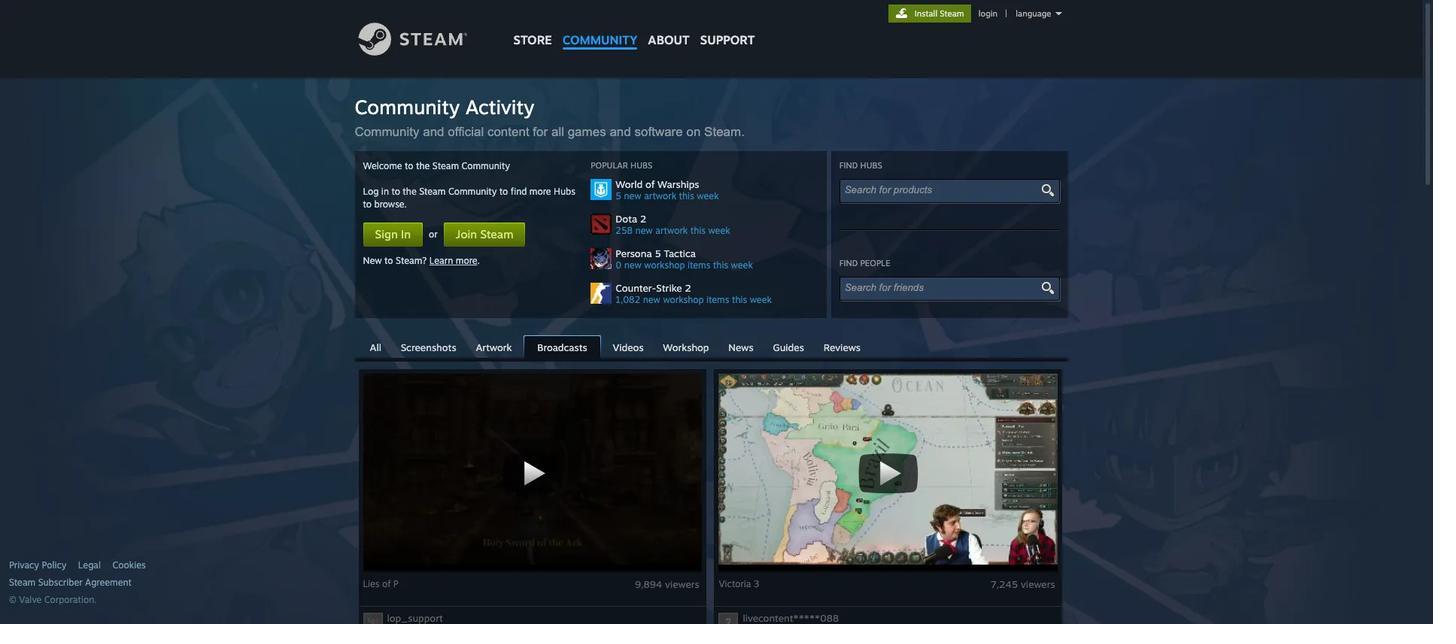 Task type: locate. For each thing, give the bounding box(es) containing it.
week up dota 2 link
[[697, 190, 719, 202]]

new right 258
[[635, 225, 653, 236]]

0 horizontal spatial of
[[382, 578, 391, 590]]

0 horizontal spatial 2
[[640, 213, 646, 225]]

steam right join
[[480, 227, 513, 241]]

workshop for tactica
[[644, 260, 685, 271]]

steam for install steam
[[940, 8, 964, 19]]

community inside log in to the steam community to find more hubs to browse.
[[448, 186, 497, 197]]

screenshots
[[401, 342, 456, 354]]

privacy policy
[[9, 560, 66, 571]]

1 vertical spatial items
[[706, 294, 729, 305]]

news link
[[721, 336, 761, 357]]

store link
[[508, 0, 557, 55]]

learn more link
[[429, 255, 477, 266]]

steam for join steam
[[480, 227, 513, 241]]

week inside dota 2 258 new artwork this week
[[708, 225, 730, 236]]

items
[[688, 260, 710, 271], [706, 294, 729, 305]]

this inside the counter-strike 2 1,082 new workshop items this week
[[732, 294, 747, 305]]

new inside persona 5 tactica 0 new workshop items this week
[[624, 260, 642, 271]]

join steam
[[456, 227, 513, 241]]

this up dota 2 258 new artwork this week
[[679, 190, 694, 202]]

community
[[355, 95, 460, 119], [355, 125, 419, 139], [461, 160, 510, 172], [448, 186, 497, 197]]

1 horizontal spatial 2
[[685, 282, 691, 294]]

of right world
[[645, 178, 655, 190]]

of for lies
[[382, 578, 391, 590]]

popular
[[591, 160, 628, 171]]

this up counter-strike 2 link
[[713, 260, 728, 271]]

hubs up world
[[630, 160, 653, 171]]

community up welcome
[[355, 125, 419, 139]]

0 vertical spatial workshop
[[644, 260, 685, 271]]

0 vertical spatial of
[[645, 178, 655, 190]]

1 horizontal spatial hubs
[[630, 160, 653, 171]]

1 vertical spatial 5
[[655, 247, 661, 260]]

counter-strike 2 link
[[616, 282, 819, 294]]

0 vertical spatial the
[[416, 160, 430, 172]]

counter-strike 2 1,082 new workshop items this week
[[616, 282, 772, 305]]

community activity community and official content for all games and software on steam.
[[355, 95, 752, 139]]

new up dota
[[624, 190, 641, 202]]

new for world
[[624, 190, 641, 202]]

strike
[[656, 282, 682, 294]]

this up news link
[[732, 294, 747, 305]]

artwork
[[644, 190, 676, 202], [655, 225, 688, 236]]

community up log in to the steam community to find more hubs to browse.
[[461, 160, 510, 172]]

hubs
[[630, 160, 653, 171], [554, 186, 575, 197]]

week up news link
[[750, 294, 772, 305]]

1 vertical spatial artwork
[[655, 225, 688, 236]]

2 find from the top
[[839, 258, 858, 269]]

items up the counter-strike 2 1,082 new workshop items this week
[[688, 260, 710, 271]]

2 and from the left
[[610, 125, 631, 139]]

1 vertical spatial 2
[[685, 282, 691, 294]]

and left official
[[423, 125, 444, 139]]

and right games
[[610, 125, 631, 139]]

more right find
[[529, 186, 551, 197]]

workshop for 2
[[663, 294, 704, 305]]

find left people
[[839, 258, 858, 269]]

victoria 3
[[719, 578, 759, 590]]

find for find hubs
[[839, 160, 858, 171]]

cookies link
[[112, 560, 146, 572]]

the right welcome
[[416, 160, 430, 172]]

of left p
[[382, 578, 391, 590]]

popular hubs
[[591, 160, 653, 171]]

workshop inside persona 5 tactica 0 new workshop items this week
[[644, 260, 685, 271]]

learn
[[429, 255, 453, 266]]

0 vertical spatial 2
[[640, 213, 646, 225]]

privacy policy link
[[9, 560, 66, 572]]

2 viewers from the left
[[1021, 578, 1055, 591]]

persona 5 tactica link
[[616, 247, 819, 260]]

steam
[[940, 8, 964, 19], [432, 160, 459, 172], [419, 186, 446, 197], [480, 227, 513, 241], [9, 577, 36, 588]]

0
[[616, 260, 622, 271]]

p
[[393, 578, 398, 590]]

more right learn
[[456, 255, 477, 266]]

find hubs
[[839, 160, 882, 171]]

of inside world of warships 5 new artwork this week
[[645, 178, 655, 190]]

this inside persona 5 tactica 0 new workshop items this week
[[713, 260, 728, 271]]

new right 0 in the left of the page
[[624, 260, 642, 271]]

viewers
[[665, 578, 699, 591], [1021, 578, 1055, 591]]

2
[[640, 213, 646, 225], [685, 282, 691, 294]]

1 horizontal spatial and
[[610, 125, 631, 139]]

1 vertical spatial of
[[382, 578, 391, 590]]

None image field
[[1038, 184, 1056, 197], [1038, 281, 1056, 295], [1038, 184, 1056, 197], [1038, 281, 1056, 295]]

to left find
[[499, 186, 508, 197]]

5 inside persona 5 tactica 0 new workshop items this week
[[655, 247, 661, 260]]

activity
[[465, 95, 534, 119]]

1 vertical spatial hubs
[[554, 186, 575, 197]]

items for 2
[[706, 294, 729, 305]]

1,082
[[616, 294, 640, 305]]

0 horizontal spatial more
[[456, 255, 477, 266]]

find
[[839, 160, 858, 171], [839, 258, 858, 269]]

dota
[[616, 213, 637, 225]]

0 horizontal spatial viewers
[[665, 578, 699, 591]]

of
[[645, 178, 655, 190], [382, 578, 391, 590]]

workshop down persona 5 tactica 0 new workshop items this week
[[663, 294, 704, 305]]

install steam link
[[888, 5, 971, 23]]

workshop up strike
[[644, 260, 685, 271]]

steam inside cookies steam subscriber agreement © valve corporation.
[[9, 577, 36, 588]]

week inside world of warships 5 new artwork this week
[[697, 190, 719, 202]]

week up counter-strike 2 link
[[731, 260, 753, 271]]

1 horizontal spatial 5
[[655, 247, 661, 260]]

login | language
[[979, 8, 1051, 19]]

find left 'hubs'
[[839, 160, 858, 171]]

world of warships 5 new artwork this week
[[616, 178, 719, 202]]

new inside world of warships 5 new artwork this week
[[624, 190, 641, 202]]

items down "persona 5 tactica" link on the top of page
[[706, 294, 729, 305]]

1 vertical spatial the
[[403, 186, 417, 197]]

week
[[697, 190, 719, 202], [708, 225, 730, 236], [731, 260, 753, 271], [750, 294, 772, 305]]

new inside the counter-strike 2 1,082 new workshop items this week
[[643, 294, 660, 305]]

2 right strike
[[685, 282, 691, 294]]

community up join
[[448, 186, 497, 197]]

agreement
[[85, 577, 132, 588]]

9,894
[[635, 578, 662, 591]]

more inside log in to the steam community to find more hubs to browse.
[[529, 186, 551, 197]]

1 horizontal spatial of
[[645, 178, 655, 190]]

1 horizontal spatial viewers
[[1021, 578, 1055, 591]]

1 viewers from the left
[[665, 578, 699, 591]]

viewers right 9,894
[[665, 578, 699, 591]]

new right the 1,082
[[643, 294, 660, 305]]

new
[[624, 190, 641, 202], [635, 225, 653, 236], [624, 260, 642, 271], [643, 294, 660, 305]]

reviews link
[[816, 336, 868, 357]]

persona
[[616, 247, 652, 260]]

0 horizontal spatial hubs
[[554, 186, 575, 197]]

0 horizontal spatial and
[[423, 125, 444, 139]]

1 vertical spatial workshop
[[663, 294, 704, 305]]

the up browse.
[[403, 186, 417, 197]]

5 up dota
[[616, 190, 621, 202]]

hubs
[[860, 160, 882, 171]]

None text field
[[845, 184, 1041, 196]]

to
[[405, 160, 413, 172], [391, 186, 400, 197], [499, 186, 508, 197], [363, 199, 372, 210], [384, 255, 393, 266]]

videos
[[613, 342, 644, 354]]

find for find people
[[839, 258, 858, 269]]

0 vertical spatial find
[[839, 160, 858, 171]]

artwork up "tactica"
[[655, 225, 688, 236]]

items inside the counter-strike 2 1,082 new workshop items this week
[[706, 294, 729, 305]]

steam down privacy
[[9, 577, 36, 588]]

0 horizontal spatial 5
[[616, 190, 621, 202]]

workshop
[[663, 342, 709, 354]]

artwork up dota 2 258 new artwork this week
[[644, 190, 676, 202]]

official
[[448, 125, 484, 139]]

join steam link
[[444, 223, 525, 247]]

hubs right find
[[554, 186, 575, 197]]

items inside persona 5 tactica 0 new workshop items this week
[[688, 260, 710, 271]]

1 horizontal spatial more
[[529, 186, 551, 197]]

steam.
[[704, 125, 745, 139]]

about link
[[643, 0, 695, 51]]

steam down welcome to the steam community
[[419, 186, 446, 197]]

week up "persona 5 tactica" link on the top of page
[[708, 225, 730, 236]]

steam right install
[[940, 8, 964, 19]]

to right new on the top left
[[384, 255, 393, 266]]

language
[[1016, 8, 1051, 19]]

0 vertical spatial more
[[529, 186, 551, 197]]

2 right dota
[[640, 213, 646, 225]]

1 vertical spatial find
[[839, 258, 858, 269]]

viewers right 7,245
[[1021, 578, 1055, 591]]

5 inside world of warships 5 new artwork this week
[[616, 190, 621, 202]]

1 find from the top
[[839, 160, 858, 171]]

None text field
[[845, 282, 1041, 293]]

workshop inside the counter-strike 2 1,082 new workshop items this week
[[663, 294, 704, 305]]

0 vertical spatial artwork
[[644, 190, 676, 202]]

5
[[616, 190, 621, 202], [655, 247, 661, 260]]

legal link
[[78, 560, 101, 572]]

0 vertical spatial 5
[[616, 190, 621, 202]]

artwork
[[476, 342, 512, 354]]

this up "tactica"
[[690, 225, 706, 236]]

0 vertical spatial items
[[688, 260, 710, 271]]

workshop link
[[655, 336, 717, 357]]

artwork inside dota 2 258 new artwork this week
[[655, 225, 688, 236]]

new
[[363, 255, 382, 266]]

people
[[860, 258, 890, 269]]

steam inside log in to the steam community to find more hubs to browse.
[[419, 186, 446, 197]]

5 left "tactica"
[[655, 247, 661, 260]]

the inside log in to the steam community to find more hubs to browse.
[[403, 186, 417, 197]]



Task type: vqa. For each thing, say whether or not it's contained in the screenshot.
bricks)
no



Task type: describe. For each thing, give the bounding box(es) containing it.
new for counter-
[[643, 294, 660, 305]]

community link
[[557, 0, 643, 55]]

9,894 viewers
[[635, 578, 702, 591]]

victoria
[[719, 578, 751, 590]]

artwork link
[[468, 336, 519, 357]]

legal
[[78, 560, 101, 571]]

dota 2 link
[[616, 213, 819, 225]]

lies of p
[[363, 578, 398, 590]]

steam for cookies steam subscriber agreement © valve corporation.
[[9, 577, 36, 588]]

videos link
[[605, 336, 651, 357]]

to right the 'in'
[[391, 186, 400, 197]]

cookies steam subscriber agreement © valve corporation.
[[9, 560, 146, 606]]

week inside persona 5 tactica 0 new workshop items this week
[[731, 260, 753, 271]]

privacy
[[9, 560, 39, 571]]

about
[[648, 32, 690, 47]]

on
[[686, 125, 701, 139]]

guides link
[[765, 336, 812, 357]]

persona 5 tactica 0 new workshop items this week
[[616, 247, 753, 271]]

broadcasts link
[[524, 336, 601, 360]]

7,245
[[991, 578, 1018, 591]]

.
[[477, 255, 480, 266]]

support link
[[695, 0, 760, 51]]

news
[[728, 342, 754, 354]]

new inside dota 2 258 new artwork this week
[[635, 225, 653, 236]]

viewers for 9,894
[[665, 578, 699, 591]]

login
[[979, 8, 998, 19]]

to down "log" at the top left
[[363, 199, 372, 210]]

1 and from the left
[[423, 125, 444, 139]]

of for world
[[645, 178, 655, 190]]

welcome
[[363, 160, 402, 172]]

new to steam? learn more .
[[363, 255, 480, 266]]

welcome to the steam community
[[363, 160, 510, 172]]

broadcasts
[[537, 342, 587, 354]]

sign in
[[375, 227, 411, 241]]

3
[[754, 578, 759, 590]]

2 inside the counter-strike 2 1,082 new workshop items this week
[[685, 282, 691, 294]]

new for persona
[[624, 260, 642, 271]]

steam?
[[396, 255, 427, 266]]

steam down official
[[432, 160, 459, 172]]

install
[[914, 8, 937, 19]]

warships
[[658, 178, 699, 190]]

log in to the steam community to find more hubs to browse.
[[363, 186, 575, 210]]

sign
[[375, 227, 398, 241]]

browse.
[[374, 199, 407, 210]]

viewers for 7,245
[[1021, 578, 1055, 591]]

for
[[533, 125, 548, 139]]

steam subscriber agreement link
[[9, 577, 351, 589]]

this inside world of warships 5 new artwork this week
[[679, 190, 694, 202]]

policy
[[42, 560, 66, 571]]

install steam
[[914, 8, 964, 19]]

sign in link
[[363, 223, 423, 247]]

lies
[[363, 578, 380, 590]]

all
[[370, 342, 381, 354]]

1 vertical spatial more
[[456, 255, 477, 266]]

content
[[487, 125, 529, 139]]

2 inside dota 2 258 new artwork this week
[[640, 213, 646, 225]]

guides
[[773, 342, 804, 354]]

©
[[9, 594, 16, 606]]

software
[[635, 125, 683, 139]]

valve
[[19, 594, 42, 606]]

dota 2 258 new artwork this week
[[616, 213, 730, 236]]

log
[[363, 186, 379, 197]]

store
[[513, 32, 552, 47]]

all link
[[362, 336, 389, 357]]

7,245 viewers
[[991, 578, 1058, 591]]

find
[[511, 186, 527, 197]]

reviews
[[823, 342, 861, 354]]

all
[[551, 125, 564, 139]]

subscriber
[[38, 577, 82, 588]]

artwork inside world of warships 5 new artwork this week
[[644, 190, 676, 202]]

items for tactica
[[688, 260, 710, 271]]

corporation.
[[44, 594, 97, 606]]

tactica
[[664, 247, 696, 260]]

this inside dota 2 258 new artwork this week
[[690, 225, 706, 236]]

0 vertical spatial hubs
[[630, 160, 653, 171]]

cookies
[[112, 560, 146, 571]]

support
[[700, 32, 755, 47]]

|
[[1005, 8, 1007, 19]]

or
[[429, 229, 438, 240]]

in
[[381, 186, 389, 197]]

community up official
[[355, 95, 460, 119]]

to right welcome
[[405, 160, 413, 172]]

join
[[456, 227, 477, 241]]

login link
[[976, 8, 1001, 19]]

screenshots link
[[393, 336, 464, 357]]

games
[[568, 125, 606, 139]]

counter-
[[616, 282, 656, 294]]

hubs inside log in to the steam community to find more hubs to browse.
[[554, 186, 575, 197]]

week inside the counter-strike 2 1,082 new workshop items this week
[[750, 294, 772, 305]]

world
[[616, 178, 643, 190]]

world of warships link
[[616, 178, 819, 190]]

community
[[562, 32, 637, 47]]



